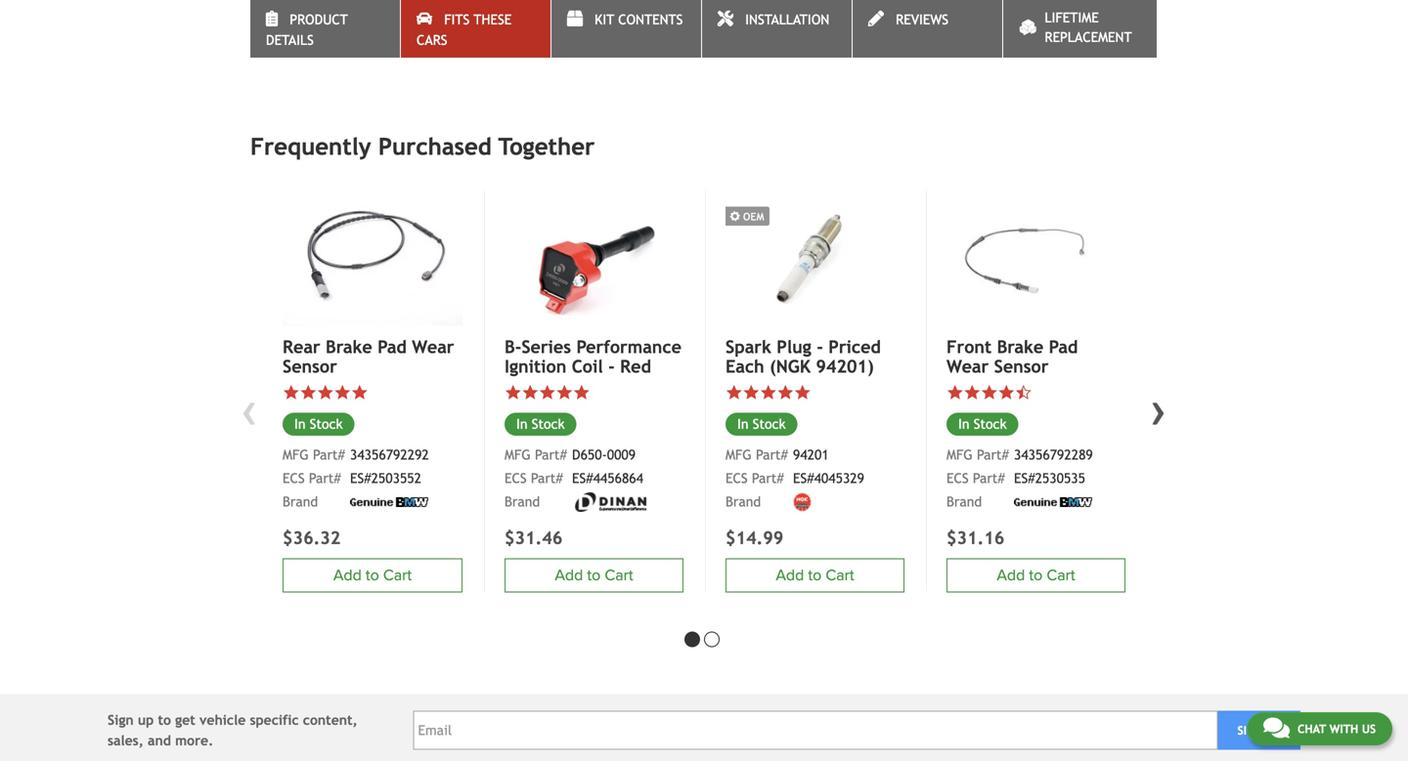 Task type: describe. For each thing, give the bounding box(es) containing it.
contents
[[618, 12, 683, 27]]

d650-
[[572, 447, 607, 463]]

part# up $31.46
[[531, 471, 563, 487]]

together
[[498, 133, 595, 160]]

kit contents
[[595, 12, 683, 27]]

mfg part# 34356792292 ecs part# es#2503552 brand
[[283, 447, 429, 510]]

additional
[[250, 40, 304, 53]]

lifetime
[[1045, 10, 1099, 25]]

34356792289
[[1014, 447, 1093, 463]]

up for sign up
[[1266, 724, 1281, 738]]

warranties,
[[624, 23, 685, 37]]

all
[[606, 23, 620, 37]]

us
[[1362, 723, 1376, 736]]

part# left d650-
[[535, 447, 567, 463]]

es#2530535
[[1014, 471, 1085, 487]]

specific
[[250, 713, 299, 728]]

applications
[[357, 23, 421, 37]]

add for $31.16
[[997, 567, 1025, 585]]

to for $36.32
[[366, 567, 379, 585]]

above
[[278, 23, 309, 37]]

in for spark plug - priced each (ngk 94201)
[[737, 416, 749, 432]]

3 star image from the left
[[522, 384, 539, 401]]

in for front brake pad wear sensor
[[958, 416, 970, 432]]

front brake pad wear sensor
[[947, 337, 1078, 377]]

b-series performance ignition coil - red
[[505, 337, 681, 377]]

6 star image from the left
[[573, 384, 590, 401]]

for
[[1139, 23, 1157, 37]]

to for $31.46
[[587, 567, 601, 585]]

cart for $14.99
[[826, 567, 854, 585]]

mfg part# d650-0009 ecs part# es#4456864 brand
[[505, 447, 643, 510]]

and inside *the above product applications have been written by                 ecs tuning. all warranties, product application, fitment,                 and performance are the responsibility of ecs tuning.                 for additional information see the terms of use.
[[849, 23, 868, 37]]

red
[[620, 356, 651, 377]]

add to cart button for $36.32
[[283, 559, 462, 593]]

lifetime replacement link
[[1003, 0, 1157, 58]]

details
[[266, 32, 314, 48]]

- inside spark plug - priced each (ngk 94201)
[[817, 337, 823, 357]]

reviews
[[896, 12, 948, 27]]

add to cart for $36.32
[[333, 567, 412, 585]]

product details
[[266, 12, 348, 48]]

product
[[290, 12, 348, 27]]

4 star image from the left
[[539, 384, 556, 401]]

replacement
[[1045, 29, 1132, 45]]

pad for rear brake pad wear sensor
[[378, 337, 407, 357]]

lifetime replacement
[[1045, 10, 1132, 45]]

$31.16
[[947, 528, 1005, 548]]

fitment,
[[800, 23, 845, 37]]

ecs inside mfg part# 34356792292 ecs part# es#2503552 brand
[[283, 471, 305, 487]]

Email email field
[[413, 711, 1218, 750]]

add to cart button for $14.99
[[726, 559, 904, 593]]

written
[[482, 23, 522, 37]]

› link
[[1144, 384, 1173, 436]]

*the above product applications have been written by                 ecs tuning. all warranties, product application, fitment,                 and performance are the responsibility of ecs tuning.                 for additional information see the terms of use.
[[250, 23, 1157, 53]]

in stock for rear brake pad wear sensor
[[294, 416, 343, 432]]

chat
[[1297, 723, 1326, 736]]

sensor for front
[[994, 356, 1049, 377]]

chat with us link
[[1247, 713, 1392, 746]]

0 vertical spatial the
[[963, 23, 981, 37]]

ecs inside 'mfg part# d650-0009 ecs part# es#4456864 brand'
[[505, 471, 527, 487]]

part# left "34356792292"
[[313, 447, 345, 463]]

kit contents link
[[551, 0, 701, 58]]

use.
[[465, 40, 487, 53]]

spark
[[726, 337, 771, 357]]

are
[[943, 23, 960, 37]]

in stock for b-series performance ignition coil - red
[[516, 416, 565, 432]]

chat with us
[[1297, 723, 1376, 736]]

part# up $36.32
[[309, 471, 341, 487]]

priced
[[828, 337, 881, 357]]

and inside sign up to get vehicle specific content, sales, and more.
[[148, 733, 171, 749]]

2 star image from the left
[[505, 384, 522, 401]]

performance
[[576, 337, 681, 357]]

cart for $36.32
[[383, 567, 412, 585]]

ecs inside mfg part# 94201 ecs part# es#4045329 brand
[[726, 471, 748, 487]]

add for $36.32
[[333, 567, 362, 585]]

0 vertical spatial of
[[1060, 23, 1071, 37]]

cart for $31.46
[[605, 567, 633, 585]]

2 star image from the left
[[317, 384, 334, 401]]

9 star image from the left
[[964, 384, 981, 401]]

es#2503552
[[350, 471, 421, 487]]

ngk image
[[793, 493, 812, 512]]

add to cart for $14.99
[[776, 567, 854, 585]]

*the
[[250, 23, 274, 37]]

b-series performance ignition coil - red image
[[505, 191, 683, 325]]

2 product from the left
[[688, 23, 730, 37]]

wear for rear brake pad wear sensor
[[412, 337, 454, 357]]

stock for rear brake pad wear sensor
[[310, 416, 343, 432]]

$14.99
[[726, 528, 784, 548]]

›
[[1151, 384, 1166, 436]]

7 star image from the left
[[726, 384, 743, 401]]

comments image
[[1263, 717, 1290, 740]]

brake for front
[[997, 337, 1044, 357]]

sign for sign up to get vehicle specific content, sales, and more.
[[108, 713, 134, 728]]

7 star image from the left
[[777, 384, 794, 401]]

sign up to get vehicle specific content, sales, and more.
[[108, 713, 358, 749]]

4 star image from the left
[[351, 384, 368, 401]]

installation link
[[702, 0, 852, 58]]

sales,
[[108, 733, 144, 749]]

to inside sign up to get vehicle specific content, sales, and more.
[[158, 713, 171, 728]]

responsibility
[[985, 23, 1057, 37]]

plug
[[777, 337, 811, 357]]

series
[[521, 337, 571, 357]]

add to cart for $31.46
[[555, 567, 633, 585]]

application,
[[733, 23, 797, 37]]

3 star image from the left
[[334, 384, 351, 401]]

b-
[[505, 337, 521, 357]]

sign up
[[1237, 724, 1281, 738]]

with
[[1329, 723, 1358, 736]]

9 star image from the left
[[981, 384, 998, 401]]

brand for $14.99
[[726, 494, 761, 510]]

part# left the 94201
[[756, 447, 788, 463]]

brand inside 'mfg part# d650-0009 ecs part# es#4456864 brand'
[[505, 494, 540, 510]]

frequently
[[250, 133, 371, 160]]

part# up $14.99
[[752, 471, 784, 487]]

1 product from the left
[[312, 23, 354, 37]]

1 vertical spatial of
[[451, 40, 462, 53]]

5 star image from the left
[[556, 384, 573, 401]]

- inside b-series performance ignition coil - red
[[608, 356, 615, 377]]

es#4456864
[[572, 471, 643, 487]]

purchased
[[378, 133, 492, 160]]

in stock for front brake pad wear sensor
[[958, 416, 1007, 432]]

spark plug - priced each (ngk 94201) link
[[726, 337, 904, 377]]

front brake pad wear sensor image
[[947, 191, 1125, 325]]



Task type: locate. For each thing, give the bounding box(es) containing it.
brand inside mfg part# 34356792289 ecs part# es#2530535 brand
[[947, 494, 982, 510]]

fits these cars
[[417, 12, 512, 48]]

brand
[[283, 494, 318, 510], [505, 494, 540, 510], [726, 494, 761, 510], [947, 494, 982, 510]]

mfg for $31.46
[[505, 447, 531, 463]]

ecs inside mfg part# 34356792289 ecs part# es#2530535 brand
[[947, 471, 969, 487]]

brand up $36.32
[[283, 494, 318, 510]]

4 mfg from the left
[[947, 447, 973, 463]]

8 star image from the left
[[947, 384, 964, 401]]

3 add from the left
[[776, 567, 804, 585]]

0009
[[607, 447, 636, 463]]

4 cart from the left
[[1047, 567, 1075, 585]]

2 add from the left
[[555, 567, 583, 585]]

brand up $14.99
[[726, 494, 761, 510]]

genuine bmw image down es#2503552 on the left of page
[[350, 497, 428, 507]]

fits
[[444, 12, 470, 27]]

mfg inside mfg part# 34356792289 ecs part# es#2530535 brand
[[947, 447, 973, 463]]

genuine bmw image
[[350, 497, 428, 507], [1014, 497, 1092, 507]]

the right see on the left
[[395, 40, 413, 53]]

mfg
[[283, 447, 309, 463], [505, 447, 531, 463], [726, 447, 752, 463], [947, 447, 973, 463]]

3 in from the left
[[737, 416, 749, 432]]

3 add to cart button from the left
[[726, 559, 904, 593]]

1 horizontal spatial and
[[849, 23, 868, 37]]

fits these cars link
[[401, 0, 550, 58]]

add to cart down $36.32
[[333, 567, 412, 585]]

add to cart button down $31.16
[[947, 559, 1125, 593]]

1 horizontal spatial sensor
[[994, 356, 1049, 377]]

each
[[726, 356, 764, 377]]

add
[[333, 567, 362, 585], [555, 567, 583, 585], [776, 567, 804, 585], [997, 567, 1025, 585]]

4 stock from the left
[[974, 416, 1007, 432]]

mfg for $14.99
[[726, 447, 752, 463]]

tuning.
[[564, 23, 602, 37], [1097, 23, 1136, 37]]

ecs
[[541, 23, 560, 37], [1075, 23, 1094, 37], [283, 471, 305, 487], [505, 471, 527, 487], [726, 471, 748, 487], [947, 471, 969, 487]]

1 horizontal spatial up
[[1266, 724, 1281, 738]]

1 mfg from the left
[[283, 447, 309, 463]]

sign up sales,
[[108, 713, 134, 728]]

in stock
[[294, 416, 343, 432], [516, 416, 565, 432], [737, 416, 786, 432], [958, 416, 1007, 432]]

5 star image from the left
[[743, 384, 760, 401]]

the right are
[[963, 23, 981, 37]]

1 brake from the left
[[326, 337, 372, 357]]

kit
[[595, 12, 614, 27]]

product up information
[[312, 23, 354, 37]]

2 genuine bmw image from the left
[[1014, 497, 1092, 507]]

genuine bmw image for $31.16
[[1014, 497, 1092, 507]]

spark plug - priced each (ngk 94201)
[[726, 337, 881, 377]]

see
[[374, 40, 392, 53]]

add for $31.46
[[555, 567, 583, 585]]

to for $14.99
[[808, 567, 822, 585]]

in stock for spark plug - priced each (ngk 94201)
[[737, 416, 786, 432]]

star image
[[300, 384, 317, 401], [505, 384, 522, 401], [522, 384, 539, 401], [539, 384, 556, 401], [743, 384, 760, 401], [760, 384, 777, 401], [777, 384, 794, 401], [947, 384, 964, 401], [981, 384, 998, 401], [998, 384, 1015, 401]]

1 in from the left
[[294, 416, 306, 432]]

performance
[[871, 23, 939, 37]]

2 pad from the left
[[1049, 337, 1078, 357]]

frequently purchased together
[[250, 133, 595, 160]]

brake for rear
[[326, 337, 372, 357]]

1 add to cart button from the left
[[283, 559, 462, 593]]

- right the 'plug'
[[817, 337, 823, 357]]

1 horizontal spatial tuning.
[[1097, 23, 1136, 37]]

0 horizontal spatial sensor
[[283, 356, 337, 377]]

1 horizontal spatial of
[[1060, 23, 1071, 37]]

94201)
[[816, 356, 874, 377]]

genuine bmw image for $36.32
[[350, 497, 428, 507]]

in for rear brake pad wear sensor
[[294, 416, 306, 432]]

4 add to cart button from the left
[[947, 559, 1125, 593]]

3 cart from the left
[[826, 567, 854, 585]]

in down rear
[[294, 416, 306, 432]]

front brake pad wear sensor link
[[947, 337, 1125, 377]]

these
[[474, 12, 512, 27]]

add to cart down $31.16
[[997, 567, 1075, 585]]

in stock down each
[[737, 416, 786, 432]]

ecs up $14.99
[[726, 471, 748, 487]]

3 stock from the left
[[753, 416, 786, 432]]

rear brake pad wear sensor image
[[283, 191, 462, 326]]

brand for $36.32
[[283, 494, 318, 510]]

have
[[425, 23, 449, 37]]

add to cart button down $36.32
[[283, 559, 462, 593]]

cart for $31.16
[[1047, 567, 1075, 585]]

sign left comments icon
[[1237, 724, 1262, 738]]

and
[[849, 23, 868, 37], [148, 733, 171, 749]]

ecs up $31.16
[[947, 471, 969, 487]]

to
[[366, 567, 379, 585], [587, 567, 601, 585], [808, 567, 822, 585], [1029, 567, 1043, 585], [158, 713, 171, 728]]

4 brand from the left
[[947, 494, 982, 510]]

add to cart button for $31.46
[[505, 559, 683, 593]]

stock
[[310, 416, 343, 432], [532, 416, 565, 432], [753, 416, 786, 432], [974, 416, 1007, 432]]

brand up $31.46
[[505, 494, 540, 510]]

been
[[453, 23, 479, 37]]

sensor for rear
[[283, 356, 337, 377]]

product right warranties,
[[688, 23, 730, 37]]

1 add from the left
[[333, 567, 362, 585]]

mfg up $36.32
[[283, 447, 309, 463]]

part# left "34356792289"
[[977, 447, 1009, 463]]

mfg inside 'mfg part# d650-0009 ecs part# es#4456864 brand'
[[505, 447, 531, 463]]

1 horizontal spatial the
[[963, 23, 981, 37]]

1 cart from the left
[[383, 567, 412, 585]]

34356792292
[[350, 447, 429, 463]]

0 horizontal spatial product
[[312, 23, 354, 37]]

product
[[312, 23, 354, 37], [688, 23, 730, 37]]

ignition
[[505, 356, 567, 377]]

mfg left the 94201
[[726, 447, 752, 463]]

wear inside front brake pad wear sensor
[[947, 356, 989, 377]]

add down $14.99
[[776, 567, 804, 585]]

0 horizontal spatial sign
[[108, 713, 134, 728]]

1 stock from the left
[[310, 416, 343, 432]]

1 vertical spatial the
[[395, 40, 413, 53]]

half star image
[[1015, 384, 1032, 401]]

cart
[[383, 567, 412, 585], [605, 567, 633, 585], [826, 567, 854, 585], [1047, 567, 1075, 585]]

ecs right responsibility
[[1075, 23, 1094, 37]]

0 horizontal spatial wear
[[412, 337, 454, 357]]

1 horizontal spatial wear
[[947, 356, 989, 377]]

by
[[525, 23, 538, 37]]

brand for $31.16
[[947, 494, 982, 510]]

up up sales,
[[138, 713, 154, 728]]

rear
[[283, 337, 320, 357]]

coil
[[572, 356, 603, 377]]

- left red
[[608, 356, 615, 377]]

add for $14.99
[[776, 567, 804, 585]]

4 in stock from the left
[[958, 416, 1007, 432]]

up
[[138, 713, 154, 728], [1266, 724, 1281, 738]]

of right responsibility
[[1060, 23, 1071, 37]]

sign
[[108, 713, 134, 728], [1237, 724, 1262, 738]]

and right fitment,
[[849, 23, 868, 37]]

ecs up $31.46
[[505, 471, 527, 487]]

sign for sign up
[[1237, 724, 1262, 738]]

wear for front brake pad wear sensor
[[947, 356, 989, 377]]

mfg part# 94201 ecs part# es#4045329 brand
[[726, 447, 864, 510]]

information
[[308, 40, 371, 53]]

2 brake from the left
[[997, 337, 1044, 357]]

2 stock from the left
[[532, 416, 565, 432]]

2 add to cart from the left
[[555, 567, 633, 585]]

of down been
[[451, 40, 462, 53]]

add to cart down $31.46
[[555, 567, 633, 585]]

1 star image from the left
[[283, 384, 300, 401]]

up inside sign up to get vehicle specific content, sales, and more.
[[138, 713, 154, 728]]

sensor
[[283, 356, 337, 377], [994, 356, 1049, 377]]

in stock down ignition
[[516, 416, 565, 432]]

1 pad from the left
[[378, 337, 407, 357]]

94201
[[793, 447, 829, 463]]

10 star image from the left
[[998, 384, 1015, 401]]

1 horizontal spatial sign
[[1237, 724, 1262, 738]]

0 vertical spatial and
[[849, 23, 868, 37]]

1 add to cart from the left
[[333, 567, 412, 585]]

add to cart button
[[283, 559, 462, 593], [505, 559, 683, 593], [726, 559, 904, 593], [947, 559, 1125, 593]]

installation
[[745, 12, 829, 27]]

more.
[[175, 733, 213, 749]]

add to cart button down $31.46
[[505, 559, 683, 593]]

brake inside front brake pad wear sensor
[[997, 337, 1044, 357]]

spark plug - priced each (ngk 94201) image
[[726, 191, 904, 325]]

8 star image from the left
[[794, 384, 811, 401]]

star image
[[283, 384, 300, 401], [317, 384, 334, 401], [334, 384, 351, 401], [351, 384, 368, 401], [556, 384, 573, 401], [573, 384, 590, 401], [726, 384, 743, 401], [794, 384, 811, 401], [964, 384, 981, 401]]

tuning. left for
[[1097, 23, 1136, 37]]

front
[[947, 337, 992, 357]]

the
[[963, 23, 981, 37], [395, 40, 413, 53]]

in for b-series performance ignition coil - red
[[516, 416, 528, 432]]

0 horizontal spatial genuine bmw image
[[350, 497, 428, 507]]

in down front
[[958, 416, 970, 432]]

6 star image from the left
[[760, 384, 777, 401]]

0 horizontal spatial of
[[451, 40, 462, 53]]

3 in stock from the left
[[737, 416, 786, 432]]

es#4045329
[[793, 471, 864, 487]]

sign inside sign up button
[[1237, 724, 1262, 738]]

in down each
[[737, 416, 749, 432]]

stock up mfg part# 34356792289 ecs part# es#2530535 brand
[[974, 416, 1007, 432]]

mfg part# 34356792289 ecs part# es#2530535 brand
[[947, 447, 1093, 510]]

pad right rear
[[378, 337, 407, 357]]

rear brake pad wear sensor
[[283, 337, 454, 377]]

b-series performance ignition coil - red link
[[505, 337, 683, 377]]

terms
[[417, 40, 447, 53]]

add to cart button down $14.99
[[726, 559, 904, 593]]

brake inside rear brake pad wear sensor
[[326, 337, 372, 357]]

product details link
[[250, 0, 400, 58]]

1 horizontal spatial product
[[688, 23, 730, 37]]

brake
[[326, 337, 372, 357], [997, 337, 1044, 357]]

3 add to cart from the left
[[776, 567, 854, 585]]

in down ignition
[[516, 416, 528, 432]]

1 vertical spatial and
[[148, 733, 171, 749]]

1 genuine bmw image from the left
[[350, 497, 428, 507]]

1 tuning. from the left
[[564, 23, 602, 37]]

add down $36.32
[[333, 567, 362, 585]]

-
[[817, 337, 823, 357], [608, 356, 615, 377]]

$36.32
[[283, 528, 341, 548]]

2 in from the left
[[516, 416, 528, 432]]

add to cart button for $31.16
[[947, 559, 1125, 593]]

pad for front brake pad wear sensor
[[1049, 337, 1078, 357]]

ecs up $36.32
[[283, 471, 305, 487]]

mfg inside mfg part# 34356792292 ecs part# es#2503552 brand
[[283, 447, 309, 463]]

brake up half star icon
[[997, 337, 1044, 357]]

get
[[175, 713, 195, 728]]

stock down ignition
[[532, 416, 565, 432]]

2 add to cart button from the left
[[505, 559, 683, 593]]

sensor inside front brake pad wear sensor
[[994, 356, 1049, 377]]

$31.46
[[505, 528, 563, 548]]

up inside button
[[1266, 724, 1281, 738]]

vehicle
[[199, 713, 246, 728]]

0 horizontal spatial brake
[[326, 337, 372, 357]]

up left the chat
[[1266, 724, 1281, 738]]

reviews link
[[853, 0, 1002, 58]]

mfg for $36.32
[[283, 447, 309, 463]]

mfg left d650-
[[505, 447, 531, 463]]

mfg for $31.16
[[947, 447, 973, 463]]

1 horizontal spatial pad
[[1049, 337, 1078, 357]]

0 horizontal spatial and
[[148, 733, 171, 749]]

in stock up mfg part# 34356792292 ecs part# es#2503552 brand
[[294, 416, 343, 432]]

sensor inside rear brake pad wear sensor
[[283, 356, 337, 377]]

2 sensor from the left
[[994, 356, 1049, 377]]

wear
[[412, 337, 454, 357], [947, 356, 989, 377]]

dinan image
[[572, 493, 650, 512]]

4 add to cart from the left
[[997, 567, 1075, 585]]

3 mfg from the left
[[726, 447, 752, 463]]

1 horizontal spatial -
[[817, 337, 823, 357]]

sign up button
[[1218, 711, 1300, 750]]

mfg inside mfg part# 94201 ecs part# es#4045329 brand
[[726, 447, 752, 463]]

2 brand from the left
[[505, 494, 540, 510]]

cars
[[417, 32, 447, 48]]

content,
[[303, 713, 358, 728]]

0 horizontal spatial the
[[395, 40, 413, 53]]

1 horizontal spatial genuine bmw image
[[1014, 497, 1092, 507]]

and right sales,
[[148, 733, 171, 749]]

sign inside sign up to get vehicle specific content, sales, and more.
[[108, 713, 134, 728]]

brand up $31.16
[[947, 494, 982, 510]]

rear brake pad wear sensor link
[[283, 337, 462, 377]]

2 in stock from the left
[[516, 416, 565, 432]]

brand inside mfg part# 34356792292 ecs part# es#2503552 brand
[[283, 494, 318, 510]]

1 brand from the left
[[283, 494, 318, 510]]

0 horizontal spatial pad
[[378, 337, 407, 357]]

1 in stock from the left
[[294, 416, 343, 432]]

pad inside front brake pad wear sensor
[[1049, 337, 1078, 357]]

0 horizontal spatial up
[[138, 713, 154, 728]]

wear inside rear brake pad wear sensor
[[412, 337, 454, 357]]

2 cart from the left
[[605, 567, 633, 585]]

mfg up $31.16
[[947, 447, 973, 463]]

add down $31.46
[[555, 567, 583, 585]]

(ngk
[[770, 356, 811, 377]]

in stock up mfg part# 34356792289 ecs part# es#2530535 brand
[[958, 416, 1007, 432]]

brand inside mfg part# 94201 ecs part# es#4045329 brand
[[726, 494, 761, 510]]

in
[[294, 416, 306, 432], [516, 416, 528, 432], [737, 416, 749, 432], [958, 416, 970, 432]]

4 in from the left
[[958, 416, 970, 432]]

add to cart for $31.16
[[997, 567, 1075, 585]]

1 horizontal spatial brake
[[997, 337, 1044, 357]]

stock for spark plug - priced each (ngk 94201)
[[753, 416, 786, 432]]

1 star image from the left
[[300, 384, 317, 401]]

add down $31.16
[[997, 567, 1025, 585]]

to for $31.16
[[1029, 567, 1043, 585]]

3 brand from the left
[[726, 494, 761, 510]]

2 mfg from the left
[[505, 447, 531, 463]]

0 horizontal spatial -
[[608, 356, 615, 377]]

part# up $31.16
[[973, 471, 1005, 487]]

0 horizontal spatial tuning.
[[564, 23, 602, 37]]

add to cart down $14.99
[[776, 567, 854, 585]]

stock up mfg part# 94201 ecs part# es#4045329 brand
[[753, 416, 786, 432]]

tuning. left all
[[564, 23, 602, 37]]

pad inside rear brake pad wear sensor
[[378, 337, 407, 357]]

stock up mfg part# 34356792292 ecs part# es#2503552 brand
[[310, 416, 343, 432]]

up for sign up to get vehicle specific content, sales, and more.
[[138, 713, 154, 728]]

pad down front brake pad wear sensor image
[[1049, 337, 1078, 357]]

2 tuning. from the left
[[1097, 23, 1136, 37]]

1 sensor from the left
[[283, 356, 337, 377]]

stock for front brake pad wear sensor
[[974, 416, 1007, 432]]

brake right rear
[[326, 337, 372, 357]]

4 add from the left
[[997, 567, 1025, 585]]

ecs right by
[[541, 23, 560, 37]]

stock for b-series performance ignition coil - red
[[532, 416, 565, 432]]

genuine bmw image down es#2530535
[[1014, 497, 1092, 507]]



Task type: vqa. For each thing, say whether or not it's contained in the screenshot.
Brake to the left
yes



